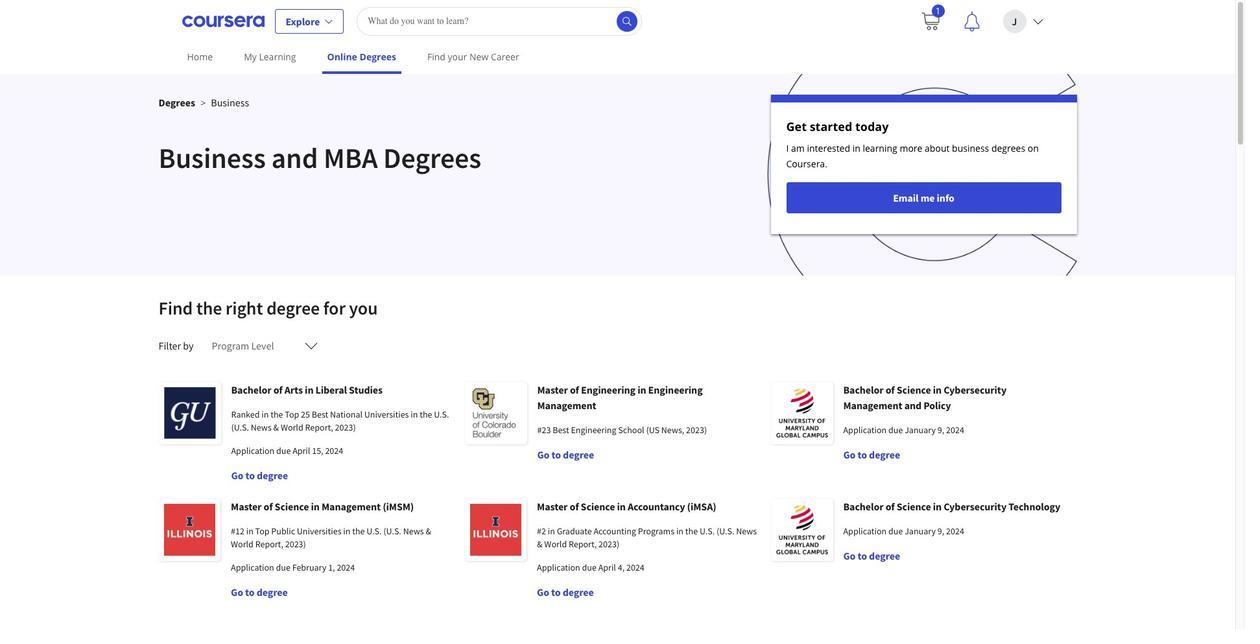 Task type: locate. For each thing, give the bounding box(es) containing it.
engineering left school
[[571, 424, 617, 436]]

science for bachelor of science in cybersecurity management and policy
[[897, 384, 932, 397]]

2023) right news,
[[687, 424, 707, 436]]

9, down bachelor of science in cybersecurity technology
[[938, 526, 945, 537]]

world down "25"
[[281, 422, 304, 433]]

business down >
[[159, 140, 266, 176]]

0 horizontal spatial universities
[[297, 526, 342, 537]]

0 horizontal spatial april
[[293, 445, 310, 457]]

0 vertical spatial best
[[312, 409, 329, 421]]

(u.s. inside ranked in the top 25 best national universities in the u.s. (u.s. news & world report, 2023)
[[231, 422, 249, 433]]

1 horizontal spatial april
[[599, 562, 616, 574]]

9, down 'policy'
[[938, 424, 945, 436]]

2024 right 4,
[[627, 562, 645, 574]]

2 horizontal spatial u.s.
[[700, 526, 715, 537]]

april left the 15,
[[293, 445, 310, 457]]

(u.s. for master of science in management (imsm)
[[384, 526, 402, 537]]

2024 down bachelor of science in cybersecurity technology
[[947, 526, 965, 537]]

find your new career link
[[422, 42, 525, 71]]

0 vertical spatial and
[[272, 140, 318, 176]]

master up #2
[[537, 500, 568, 513]]

world inside #2 in graduate accounting programs in the u.s. (u.s. news & world report, 2023)
[[545, 539, 567, 550]]

2 application due january 9, 2024 from the top
[[844, 526, 965, 537]]

news inside #12 in top public universities in the u.s. (u.s. news & world report, 2023)
[[403, 526, 424, 537]]

january
[[905, 424, 936, 436], [905, 526, 936, 537]]

of inside master of engineering in engineering management
[[570, 384, 579, 397]]

of
[[274, 384, 283, 397], [570, 384, 579, 397], [886, 384, 895, 397], [264, 500, 273, 513], [570, 500, 579, 513], [886, 500, 895, 513]]

u.s. down (imsa)
[[700, 526, 715, 537]]

find up filter by
[[159, 297, 193, 320]]

explore
[[286, 15, 320, 28]]

0 horizontal spatial u.s.
[[367, 526, 382, 537]]

bachelor inside bachelor of science in cybersecurity management and policy
[[844, 384, 884, 397]]

0 vertical spatial january
[[905, 424, 936, 436]]

1 horizontal spatial find
[[428, 51, 446, 63]]

the
[[196, 297, 222, 320], [271, 409, 283, 421], [420, 409, 433, 421], [353, 526, 365, 537], [686, 526, 698, 537]]

university of illinois at urbana-champaign image left #2
[[465, 499, 527, 561]]

1 vertical spatial &
[[426, 526, 432, 537]]

report, for master of science in accountancy (imsa)
[[569, 539, 597, 550]]

report, down public
[[255, 539, 284, 550]]

due for master of science in management (imsm)
[[276, 562, 291, 574]]

and
[[272, 140, 318, 176], [905, 399, 922, 412]]

find your new career
[[428, 51, 520, 63]]

master for master of engineering in engineering management
[[538, 384, 568, 397]]

report, down graduate in the bottom of the page
[[569, 539, 597, 550]]

science inside bachelor of science in cybersecurity management and policy
[[897, 384, 932, 397]]

2 horizontal spatial world
[[545, 539, 567, 550]]

0 horizontal spatial top
[[255, 526, 270, 537]]

2 january from the top
[[905, 526, 936, 537]]

1 university of maryland global campus image from the top
[[771, 382, 834, 445]]

top inside ranked in the top 25 best national universities in the u.s. (u.s. news & world report, 2023)
[[285, 409, 299, 421]]

1 horizontal spatial report,
[[305, 422, 333, 433]]

1 vertical spatial cybersecurity
[[944, 500, 1007, 513]]

i am interested in learning more about business degrees on coursera.
[[787, 142, 1039, 170]]

0 vertical spatial universities
[[365, 409, 409, 421]]

best inside ranked in the top 25 best national universities in the u.s. (u.s. news & world report, 2023)
[[312, 409, 329, 421]]

degrees
[[360, 51, 396, 63], [159, 96, 195, 109], [384, 140, 482, 176]]

find for find the right degree for you
[[159, 297, 193, 320]]

1 9, from the top
[[938, 424, 945, 436]]

2024 down 'policy'
[[947, 424, 965, 436]]

my learning link
[[239, 42, 301, 71]]

u.s.
[[434, 409, 449, 421], [367, 526, 382, 537], [700, 526, 715, 537]]

1 horizontal spatial and
[[905, 399, 922, 412]]

top
[[285, 409, 299, 421], [255, 526, 270, 537]]

2 horizontal spatial report,
[[569, 539, 597, 550]]

university of illinois at urbana-champaign image for master of science in management (imsm)
[[159, 499, 221, 561]]

1 horizontal spatial management
[[538, 399, 597, 412]]

news
[[251, 422, 272, 433], [403, 526, 424, 537], [737, 526, 757, 537]]

2023) inside ranked in the top 25 best national universities in the u.s. (u.s. news & world report, 2023)
[[335, 422, 356, 433]]

due left the 15,
[[276, 445, 291, 457]]

application due january 9, 2024 down bachelor of science in cybersecurity technology
[[844, 526, 965, 537]]

0 vertical spatial university of maryland global campus image
[[771, 382, 834, 445]]

report, inside #2 in graduate accounting programs in the u.s. (u.s. news & world report, 2023)
[[569, 539, 597, 550]]

due
[[889, 424, 904, 436], [276, 445, 291, 457], [889, 526, 904, 537], [276, 562, 291, 574], [582, 562, 597, 574]]

bachelor of science in cybersecurity management and policy
[[844, 384, 1007, 412]]

of for bachelor of science in cybersecurity management and policy
[[886, 384, 895, 397]]

1 university of illinois at urbana-champaign image from the left
[[159, 499, 221, 561]]

april left 4,
[[599, 562, 616, 574]]

universities down the studies
[[365, 409, 409, 421]]

2 university of illinois at urbana-champaign image from the left
[[465, 499, 527, 561]]

application due january 9, 2024 down bachelor of science in cybersecurity management and policy
[[844, 424, 965, 436]]

january down bachelor of science in cybersecurity technology
[[905, 526, 936, 537]]

university of illinois at urbana-champaign image left #12
[[159, 499, 221, 561]]

master for master of science in management (imsm)
[[231, 500, 262, 513]]

0 horizontal spatial management
[[322, 500, 381, 513]]

0 horizontal spatial &
[[274, 422, 279, 433]]

management for master
[[538, 399, 597, 412]]

1 horizontal spatial u.s.
[[434, 409, 449, 421]]

(u.s. inside #12 in top public universities in the u.s. (u.s. news & world report, 2023)
[[384, 526, 402, 537]]

0 vertical spatial application due january 9, 2024
[[844, 424, 965, 436]]

top left "25"
[[285, 409, 299, 421]]

1 vertical spatial 9,
[[938, 526, 945, 537]]

2 9, from the top
[[938, 526, 945, 537]]

right
[[226, 297, 263, 320]]

top left public
[[255, 526, 270, 537]]

application
[[844, 424, 887, 436], [231, 445, 275, 457], [844, 526, 887, 537], [231, 562, 274, 574], [537, 562, 581, 574]]

j button
[[993, 0, 1054, 42]]

january down 'policy'
[[905, 424, 936, 436]]

master
[[538, 384, 568, 397], [231, 500, 262, 513], [537, 500, 568, 513]]

master inside master of engineering in engineering management
[[538, 384, 568, 397]]

master of engineering in engineering management
[[538, 384, 703, 412]]

world down #12
[[231, 539, 254, 550]]

2023) down accounting on the bottom of the page
[[599, 539, 620, 550]]

science
[[897, 384, 932, 397], [275, 500, 309, 513], [581, 500, 615, 513], [897, 500, 932, 513]]

1 cybersecurity from the top
[[944, 384, 1007, 397]]

None search field
[[357, 7, 643, 35]]

degrees
[[992, 142, 1026, 154]]

0 horizontal spatial best
[[312, 409, 329, 421]]

(u.s.
[[231, 422, 249, 433], [384, 526, 402, 537], [717, 526, 735, 537]]

2024
[[947, 424, 965, 436], [325, 445, 343, 457], [947, 526, 965, 537], [337, 562, 355, 574], [627, 562, 645, 574]]

0 vertical spatial degrees
[[360, 51, 396, 63]]

1 horizontal spatial university of illinois at urbana-champaign image
[[465, 499, 527, 561]]

university of maryland global campus image for bachelor of science in cybersecurity management and policy
[[771, 382, 834, 445]]

2 university of maryland global campus image from the top
[[771, 499, 834, 561]]

engineering up news,
[[649, 384, 703, 397]]

cybersecurity
[[944, 384, 1007, 397], [944, 500, 1007, 513]]

of for bachelor of arts in liberal studies
[[274, 384, 283, 397]]

2023) down public
[[285, 539, 306, 550]]

news inside ranked in the top 25 best national universities in the u.s. (u.s. news & world report, 2023)
[[251, 422, 272, 433]]

(u.s. inside #2 in graduate accounting programs in the u.s. (u.s. news & world report, 2023)
[[717, 526, 735, 537]]

0 vertical spatial &
[[274, 422, 279, 433]]

due left 4,
[[582, 562, 597, 574]]

9,
[[938, 424, 945, 436], [938, 526, 945, 537]]

0 horizontal spatial and
[[272, 140, 318, 176]]

What do you want to learn? text field
[[357, 7, 643, 35]]

universities
[[365, 409, 409, 421], [297, 526, 342, 537]]

find the right degree for you
[[159, 297, 378, 320]]

1 horizontal spatial world
[[281, 422, 304, 433]]

1 january from the top
[[905, 424, 936, 436]]

april for science
[[599, 562, 616, 574]]

best right #23
[[553, 424, 570, 436]]

email me info
[[894, 191, 955, 204]]

0 vertical spatial cybersecurity
[[944, 384, 1007, 397]]

2024 right 1,
[[337, 562, 355, 574]]

report, inside #12 in top public universities in the u.s. (u.s. news & world report, 2023)
[[255, 539, 284, 550]]

1 vertical spatial universities
[[297, 526, 342, 537]]

my learning
[[244, 51, 296, 63]]

2 horizontal spatial &
[[537, 539, 543, 550]]

by
[[183, 339, 194, 352]]

0 vertical spatial april
[[293, 445, 310, 457]]

of for master of engineering in engineering management
[[570, 384, 579, 397]]

1 vertical spatial degrees
[[159, 96, 195, 109]]

cybersecurity left technology
[[944, 500, 1007, 513]]

studies
[[349, 384, 383, 397]]

1 horizontal spatial top
[[285, 409, 299, 421]]

world
[[281, 422, 304, 433], [231, 539, 254, 550], [545, 539, 567, 550]]

u.s. down "master of science in management (imsm)"
[[367, 526, 382, 537]]

(u.s. for master of science in accountancy (imsa)
[[717, 526, 735, 537]]

university of illinois at urbana-champaign image
[[159, 499, 221, 561], [465, 499, 527, 561]]

of inside bachelor of science in cybersecurity management and policy
[[886, 384, 895, 397]]

& inside #12 in top public universities in the u.s. (u.s. news & world report, 2023)
[[426, 526, 432, 537]]

engineering
[[581, 384, 636, 397], [649, 384, 703, 397], [571, 424, 617, 436]]

application due january 9, 2024 for bachelor of science in cybersecurity management and policy
[[844, 424, 965, 436]]

1 vertical spatial find
[[159, 297, 193, 320]]

find left your
[[428, 51, 446, 63]]

shopping cart: 1 item element
[[921, 4, 945, 31]]

1 vertical spatial application due january 9, 2024
[[844, 526, 965, 537]]

engineering up #23 best engineering school (us news, 2023)
[[581, 384, 636, 397]]

get
[[787, 119, 807, 134]]

public
[[271, 526, 295, 537]]

january for management
[[905, 424, 936, 436]]

2 horizontal spatial (u.s.
[[717, 526, 735, 537]]

and left mba
[[272, 140, 318, 176]]

engineering for news,
[[571, 424, 617, 436]]

my
[[244, 51, 257, 63]]

0 horizontal spatial find
[[159, 297, 193, 320]]

1 horizontal spatial (u.s.
[[384, 526, 402, 537]]

cybersecurity inside bachelor of science in cybersecurity management and policy
[[944, 384, 1007, 397]]

#23
[[538, 424, 551, 436]]

university of maryland global campus image
[[771, 382, 834, 445], [771, 499, 834, 561]]

1 application due january 9, 2024 from the top
[[844, 424, 965, 436]]

news for master of science in accountancy (imsa)
[[737, 526, 757, 537]]

1 horizontal spatial universities
[[365, 409, 409, 421]]

#2 in graduate accounting programs in the u.s. (u.s. news & world report, 2023)
[[537, 526, 757, 550]]

technology
[[1009, 500, 1061, 513]]

#12 in top public universities in the u.s. (u.s. news & world report, 2023)
[[231, 526, 432, 550]]

0 horizontal spatial university of illinois at urbana-champaign image
[[159, 499, 221, 561]]

0 horizontal spatial world
[[231, 539, 254, 550]]

2023) inside #2 in graduate accounting programs in the u.s. (u.s. news & world report, 2023)
[[599, 539, 620, 550]]

1 vertical spatial university of maryland global campus image
[[771, 499, 834, 561]]

world for master of science in accountancy (imsa)
[[545, 539, 567, 550]]

cybersecurity up 'policy'
[[944, 384, 1007, 397]]

management inside master of engineering in engineering management
[[538, 399, 597, 412]]

0 vertical spatial 9,
[[938, 424, 945, 436]]

management up #12 in top public universities in the u.s. (u.s. news & world report, 2023) on the left of page
[[322, 500, 381, 513]]

find
[[428, 51, 446, 63], [159, 297, 193, 320]]

0 vertical spatial business
[[211, 96, 249, 109]]

0 vertical spatial find
[[428, 51, 446, 63]]

0 horizontal spatial report,
[[255, 539, 284, 550]]

management left 'policy'
[[844, 399, 903, 412]]

started
[[810, 119, 853, 134]]

national
[[330, 409, 363, 421]]

get started today
[[787, 119, 889, 134]]

2 cybersecurity from the top
[[944, 500, 1007, 513]]

1 vertical spatial april
[[599, 562, 616, 574]]

master of science in accountancy (imsa)
[[537, 500, 717, 513]]

i
[[787, 142, 789, 154]]

universities down "master of science in management (imsm)"
[[297, 526, 342, 537]]

2 horizontal spatial news
[[737, 526, 757, 537]]

news inside #2 in graduate accounting programs in the u.s. (u.s. news & world report, 2023)
[[737, 526, 757, 537]]

1 horizontal spatial &
[[426, 526, 432, 537]]

bachelor of science in cybersecurity technology
[[844, 500, 1061, 513]]

go
[[538, 448, 550, 461], [844, 448, 856, 461], [231, 469, 244, 482], [844, 550, 856, 563], [231, 586, 243, 599], [537, 586, 550, 599]]

0 vertical spatial top
[[285, 409, 299, 421]]

master up #23
[[538, 384, 568, 397]]

and left 'policy'
[[905, 399, 922, 412]]

business and mba degrees
[[159, 140, 482, 176]]

1 vertical spatial and
[[905, 399, 922, 412]]

world inside #12 in top public universities in the u.s. (u.s. news & world report, 2023)
[[231, 539, 254, 550]]

report, down "25"
[[305, 422, 333, 433]]

1 vertical spatial top
[[255, 526, 270, 537]]

business
[[211, 96, 249, 109], [159, 140, 266, 176]]

world down #2
[[545, 539, 567, 550]]

due for bachelor of arts in liberal studies
[[276, 445, 291, 457]]

15,
[[312, 445, 324, 457]]

2024 right the 15,
[[325, 445, 343, 457]]

u.s. inside #12 in top public universities in the u.s. (u.s. news & world report, 2023)
[[367, 526, 382, 537]]

due left the february
[[276, 562, 291, 574]]

2023) down national
[[335, 422, 356, 433]]

in inside master of engineering in engineering management
[[638, 384, 647, 397]]

master up #12
[[231, 500, 262, 513]]

april for arts
[[293, 445, 310, 457]]

1,
[[328, 562, 335, 574]]

master of science in management (imsm)
[[231, 500, 414, 513]]

2024 for studies
[[325, 445, 343, 457]]

u.s. for master of science in management (imsm)
[[367, 526, 382, 537]]

0 horizontal spatial (u.s.
[[231, 422, 249, 433]]

interested
[[808, 142, 851, 154]]

u.s. inside ranked in the top 25 best national universities in the u.s. (u.s. news & world report, 2023)
[[434, 409, 449, 421]]

get started today status
[[771, 95, 1078, 234]]

due for master of science in accountancy (imsa)
[[582, 562, 597, 574]]

best right "25"
[[312, 409, 329, 421]]

report, inside ranked in the top 25 best national universities in the u.s. (u.s. news & world report, 2023)
[[305, 422, 333, 433]]

& for master of science in accountancy (imsa)
[[537, 539, 543, 550]]

1 vertical spatial best
[[553, 424, 570, 436]]

u.s. for master of science in accountancy (imsa)
[[700, 526, 715, 537]]

2 horizontal spatial management
[[844, 399, 903, 412]]

management
[[538, 399, 597, 412], [844, 399, 903, 412], [322, 500, 381, 513]]

email
[[894, 191, 919, 204]]

u.s. inside #2 in graduate accounting programs in the u.s. (u.s. news & world report, 2023)
[[700, 526, 715, 537]]

(imsm)
[[383, 500, 414, 513]]

of for bachelor of science in cybersecurity technology
[[886, 500, 895, 513]]

management inside bachelor of science in cybersecurity management and policy
[[844, 399, 903, 412]]

(us
[[647, 424, 660, 436]]

new
[[470, 51, 489, 63]]

business right >
[[211, 96, 249, 109]]

& inside #2 in graduate accounting programs in the u.s. (u.s. news & world report, 2023)
[[537, 539, 543, 550]]

top inside #12 in top public universities in the u.s. (u.s. news & world report, 2023)
[[255, 526, 270, 537]]

application due april 15, 2024
[[231, 445, 343, 457]]

the inside #2 in graduate accounting programs in the u.s. (u.s. news & world report, 2023)
[[686, 526, 698, 537]]

due down bachelor of science in cybersecurity management and policy
[[889, 424, 904, 436]]

policy
[[924, 399, 952, 412]]

learning
[[863, 142, 898, 154]]

management up #23
[[538, 399, 597, 412]]

1 vertical spatial january
[[905, 526, 936, 537]]

0 horizontal spatial news
[[251, 422, 272, 433]]

1 horizontal spatial news
[[403, 526, 424, 537]]

& inside ranked in the top 25 best national universities in the u.s. (u.s. news & world report, 2023)
[[274, 422, 279, 433]]

u.s. left university of colorado boulder image
[[434, 409, 449, 421]]

2 vertical spatial &
[[537, 539, 543, 550]]

1 horizontal spatial best
[[553, 424, 570, 436]]



Task type: describe. For each thing, give the bounding box(es) containing it.
universities inside ranked in the top 25 best national universities in the u.s. (u.s. news & world report, 2023)
[[365, 409, 409, 421]]

j
[[1013, 15, 1018, 28]]

application due april 4, 2024
[[537, 562, 645, 574]]

of for master of science in management (imsm)
[[264, 500, 273, 513]]

explore button
[[275, 9, 344, 33]]

#12
[[231, 526, 245, 537]]

university of maryland global campus image for bachelor of science in cybersecurity technology
[[771, 499, 834, 561]]

ranked in the top 25 best national universities in the u.s. (u.s. news & world report, 2023)
[[231, 409, 449, 433]]

bachelor of arts in liberal studies
[[231, 384, 383, 397]]

in inside i am interested in learning more about business degrees on coursera.
[[853, 142, 861, 154]]

1 vertical spatial business
[[159, 140, 266, 176]]

email me info button
[[787, 182, 1062, 214]]

graduate
[[557, 526, 592, 537]]

am
[[792, 142, 805, 154]]

2 vertical spatial degrees
[[384, 140, 482, 176]]

world inside ranked in the top 25 best national universities in the u.s. (u.s. news & world report, 2023)
[[281, 422, 304, 433]]

application due january 9, 2024 for bachelor of science in cybersecurity technology
[[844, 526, 965, 537]]

25
[[301, 409, 310, 421]]

coursera.
[[787, 158, 828, 170]]

world for master of science in management (imsm)
[[231, 539, 254, 550]]

application due february 1, 2024
[[231, 562, 355, 574]]

school
[[619, 424, 645, 436]]

university of illinois at urbana-champaign image for master of science in accountancy (imsa)
[[465, 499, 527, 561]]

#2
[[537, 526, 546, 537]]

career
[[491, 51, 520, 63]]

filter
[[159, 339, 181, 352]]

management for bachelor
[[844, 399, 903, 412]]

programs
[[638, 526, 675, 537]]

accountancy
[[628, 500, 686, 513]]

degrees link
[[159, 96, 195, 109]]

>
[[201, 97, 206, 109]]

bachelor for bachelor of science in cybersecurity management and policy
[[844, 384, 884, 397]]

business
[[953, 142, 990, 154]]

the inside #12 in top public universities in the u.s. (u.s. news & world report, 2023)
[[353, 526, 365, 537]]

application for master of science in management (imsm)
[[231, 562, 274, 574]]

georgetown university image
[[159, 382, 221, 445]]

liberal
[[316, 384, 347, 397]]

due down bachelor of science in cybersecurity technology
[[889, 526, 904, 537]]

1
[[936, 4, 941, 17]]

business link
[[211, 96, 249, 109]]

coursera image
[[182, 11, 264, 31]]

science for master of science in management (imsm)
[[275, 500, 309, 513]]

more
[[900, 142, 923, 154]]

university of colorado boulder image
[[465, 382, 527, 445]]

application for bachelor of arts in liberal studies
[[231, 445, 275, 457]]

4,
[[618, 562, 625, 574]]

master for master of science in accountancy (imsa)
[[537, 500, 568, 513]]

mba
[[324, 140, 378, 176]]

9, for technology
[[938, 526, 945, 537]]

me
[[921, 191, 935, 204]]

cybersecurity for management
[[944, 384, 1007, 397]]

filter by
[[159, 339, 194, 352]]

online
[[327, 51, 358, 63]]

and inside bachelor of science in cybersecurity management and policy
[[905, 399, 922, 412]]

program level button
[[204, 330, 326, 361]]

universities inside #12 in top public universities in the u.s. (u.s. news & world report, 2023)
[[297, 526, 342, 537]]

in inside bachelor of science in cybersecurity management and policy
[[934, 384, 942, 397]]

learning
[[259, 51, 296, 63]]

bachelor for bachelor of science in cybersecurity technology
[[844, 500, 884, 513]]

& for master of science in management (imsm)
[[426, 526, 432, 537]]

(imsa)
[[688, 500, 717, 513]]

about
[[925, 142, 950, 154]]

program
[[212, 339, 249, 352]]

info
[[937, 191, 955, 204]]

bachelor for bachelor of arts in liberal studies
[[231, 384, 272, 397]]

january for technology
[[905, 526, 936, 537]]

online degrees
[[327, 51, 396, 63]]

find for find your new career
[[428, 51, 446, 63]]

february
[[292, 562, 327, 574]]

your
[[448, 51, 467, 63]]

1 link
[[910, 0, 952, 42]]

report, for master of science in management (imsm)
[[255, 539, 284, 550]]

#23 best engineering school (us news, 2023)
[[538, 424, 707, 436]]

news for master of science in management (imsm)
[[403, 526, 424, 537]]

home link
[[182, 42, 218, 71]]

engineering for management
[[581, 384, 636, 397]]

degrees > business
[[159, 96, 249, 109]]

news,
[[662, 424, 685, 436]]

arts
[[285, 384, 303, 397]]

program level
[[212, 339, 274, 352]]

application for master of science in accountancy (imsa)
[[537, 562, 581, 574]]

online degrees link
[[322, 42, 402, 74]]

of for master of science in accountancy (imsa)
[[570, 500, 579, 513]]

2024 for (imsa)
[[627, 562, 645, 574]]

you
[[349, 297, 378, 320]]

on
[[1028, 142, 1039, 154]]

for
[[324, 297, 346, 320]]

2024 for (imsm)
[[337, 562, 355, 574]]

science for bachelor of science in cybersecurity technology
[[897, 500, 932, 513]]

accounting
[[594, 526, 637, 537]]

cybersecurity for technology
[[944, 500, 1007, 513]]

today
[[856, 119, 889, 134]]

2023) inside #12 in top public universities in the u.s. (u.s. news & world report, 2023)
[[285, 539, 306, 550]]

home
[[187, 51, 213, 63]]

level
[[251, 339, 274, 352]]

ranked
[[231, 409, 260, 421]]

science for master of science in accountancy (imsa)
[[581, 500, 615, 513]]

9, for management
[[938, 424, 945, 436]]



Task type: vqa. For each thing, say whether or not it's contained in the screenshot.
of related to Master of Engineering in Engineering Management
yes



